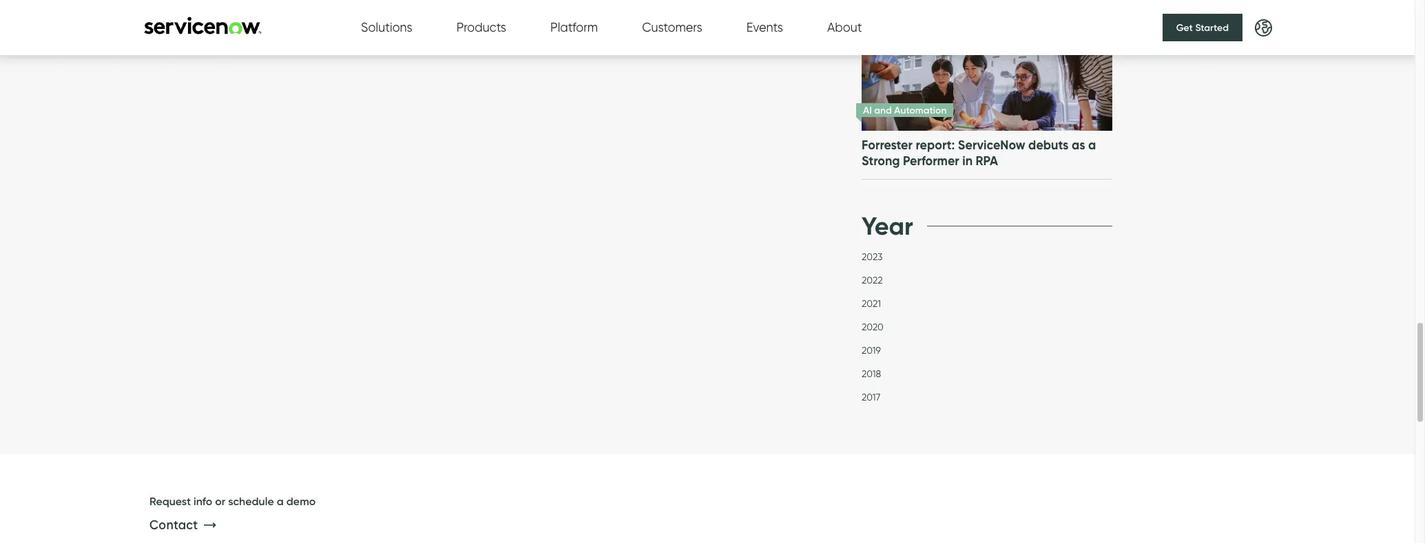 Task type: describe. For each thing, give the bounding box(es) containing it.
2020
[[862, 322, 884, 334]]

2019 link
[[862, 346, 881, 361]]

0 horizontal spatial a
[[277, 495, 284, 509]]

2018
[[862, 369, 882, 381]]

as
[[1072, 137, 1086, 153]]

customers button
[[642, 20, 703, 35]]

get
[[1177, 21, 1194, 34]]

rpa
[[976, 153, 999, 169]]

about
[[828, 20, 862, 35]]

and
[[875, 104, 892, 116]]

events
[[747, 20, 784, 35]]

events button
[[747, 20, 784, 35]]

contact
[[150, 519, 198, 534]]

products button
[[457, 20, 507, 35]]

year
[[862, 211, 914, 242]]

2017 link
[[862, 392, 881, 408]]

linkedin sharing button image
[[370, 14, 381, 25]]

2018 link
[[862, 369, 882, 384]]

servicenow
[[958, 137, 1026, 153]]

or
[[215, 495, 226, 509]]

platform
[[551, 20, 598, 35]]

request info or schedule a demo
[[150, 495, 316, 509]]

in
[[963, 153, 973, 169]]

report:
[[916, 137, 955, 153]]



Task type: vqa. For each thing, say whether or not it's contained in the screenshot.
2018 link
yes



Task type: locate. For each thing, give the bounding box(es) containing it.
get started link
[[1163, 14, 1243, 41]]

started
[[1196, 21, 1229, 34]]

info
[[194, 495, 212, 509]]

ai
[[863, 104, 872, 116]]

debuts
[[1029, 137, 1069, 153]]

2023
[[862, 252, 883, 264]]

forrester
[[862, 137, 913, 153]]

contact link
[[150, 510, 221, 544]]

schedule
[[228, 495, 274, 509]]

get started
[[1177, 21, 1229, 34]]

a left "demo"
[[277, 495, 284, 509]]

2019
[[862, 346, 881, 357]]

2022
[[862, 275, 883, 287]]

about button
[[828, 20, 862, 35]]

solutions button
[[361, 20, 413, 35]]

products
[[457, 20, 507, 35]]

customers
[[642, 20, 703, 35]]

2021
[[862, 299, 881, 310]]

strong
[[862, 153, 900, 169]]

rpa: group of workers gathered around a conference table looking at a laptop image
[[860, 1, 1115, 145]]

forrester report: servicenow debuts as a strong performer in rpa
[[862, 137, 1097, 169]]

1 vertical spatial a
[[277, 495, 284, 509]]

2020 link
[[862, 322, 884, 337]]

2022 link
[[862, 275, 883, 290]]

demo
[[287, 495, 316, 509]]

performer
[[903, 153, 960, 169]]

automation
[[895, 104, 947, 116]]

2023 link
[[862, 252, 883, 267]]

2021 link
[[862, 299, 881, 314]]

1 horizontal spatial a
[[1089, 137, 1097, 153]]

a inside forrester report: servicenow debuts as a strong performer in rpa
[[1089, 137, 1097, 153]]

0 vertical spatial a
[[1089, 137, 1097, 153]]

2017
[[862, 392, 881, 404]]

solutions
[[361, 20, 413, 35]]

request
[[150, 495, 191, 509]]

a right as on the top right
[[1089, 137, 1097, 153]]

platform button
[[551, 20, 598, 35]]

ai and automation
[[863, 104, 947, 116]]

a
[[1089, 137, 1097, 153], [277, 495, 284, 509]]



